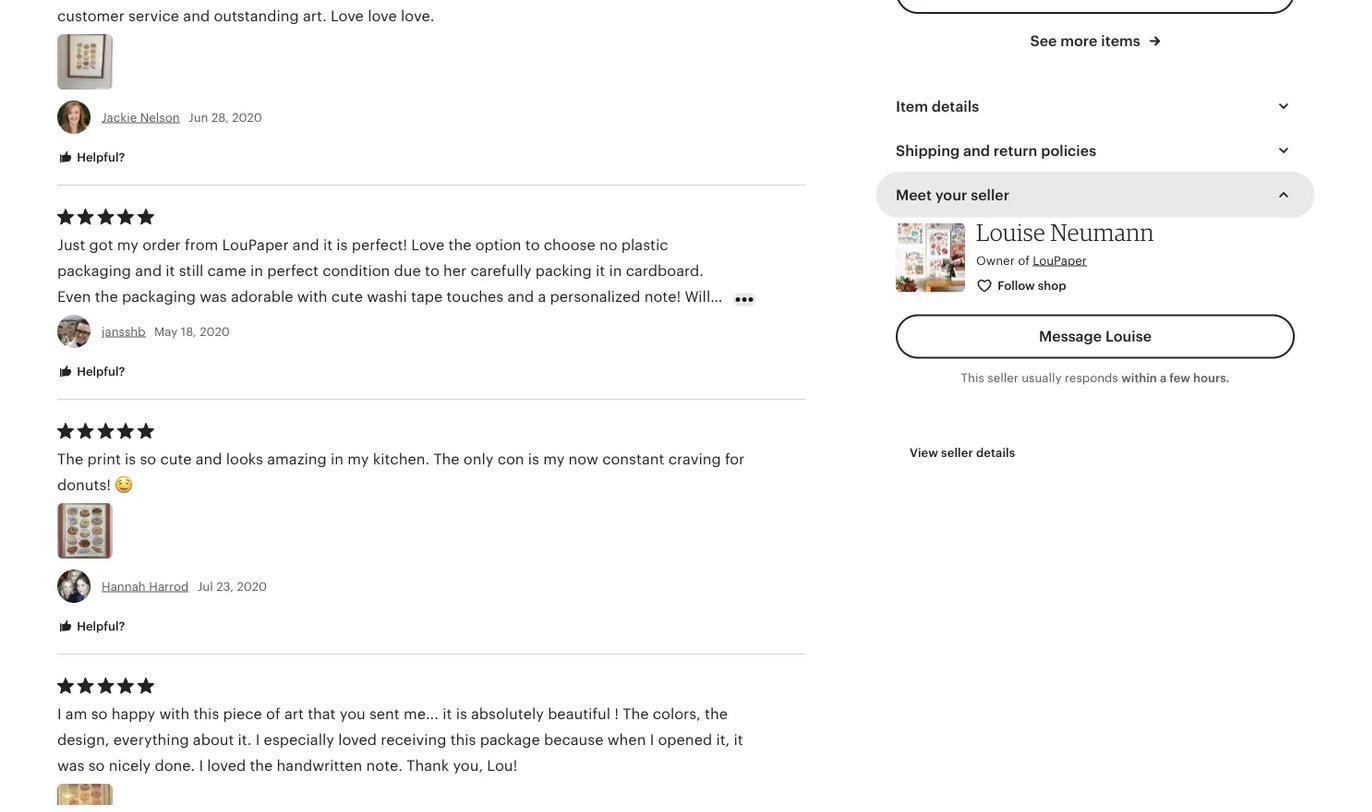 Task type: vqa. For each thing, say whether or not it's contained in the screenshot.
the topmost loved
yes



Task type: describe. For each thing, give the bounding box(es) containing it.
constant
[[602, 451, 665, 467]]

1 vertical spatial a
[[1160, 371, 1167, 385]]

item details
[[896, 98, 979, 115]]

it up personalized
[[596, 262, 605, 279]]

i am so happy with this piece of art that you sent me... it is absolutely beautiful ! the colors, the design, everything about it. i especially loved receiving this package because when i opened it, it was so nicely done. i loved the handwritten note. thank you, lou!
[[57, 706, 743, 774]]

washi
[[367, 288, 407, 305]]

tape
[[411, 288, 443, 305]]

perfect
[[267, 262, 319, 279]]

you
[[340, 706, 366, 722]]

packing
[[536, 262, 592, 279]]

the down tape
[[424, 314, 447, 331]]

everything
[[113, 731, 189, 748]]

within
[[1122, 371, 1157, 385]]

adorable
[[231, 288, 293, 305]]

so inside the print is so cute and looks amazing in my kitchen. the only con is my now constant craving for donuts! 🤤
[[140, 451, 156, 467]]

hannah harrod jul 23, 2020
[[102, 580, 267, 593]]

shipping
[[896, 142, 960, 159]]

especially
[[264, 731, 334, 748]]

me...
[[404, 706, 439, 722]]

view
[[910, 446, 938, 460]]

option
[[475, 236, 522, 253]]

carefully
[[471, 262, 532, 279]]

meet
[[896, 187, 932, 203]]

message
[[1039, 328, 1102, 345]]

kitchen.
[[373, 451, 430, 467]]

item
[[896, 98, 928, 115]]

craving
[[668, 451, 721, 467]]

loupaper inside the louise neumann owner of loupaper
[[1033, 254, 1087, 268]]

helpful? button for jackie nelson
[[43, 140, 139, 175]]

jansshb may 18, 2020
[[102, 325, 230, 339]]

and up perfect
[[293, 236, 319, 253]]

23,
[[216, 580, 234, 593]]

from
[[185, 236, 218, 253]]

more inside just got my order from loupaper and it is perfect! love the option to choose no plastic packaging and it still came in perfect condition due to her carefully packing it in cardboard. even the packaging was adorable with cute washi tape touches and a personalized note! will definitely keep an eye on this shop to order more in the future!!
[[366, 314, 403, 331]]

a inside just got my order from loupaper and it is perfect! love the option to choose no plastic packaging and it still came in perfect condition due to her carefully packing it in cardboard. even the packaging was adorable with cute washi tape touches and a personalized note! will definitely keep an eye on this shop to order more in the future!!
[[538, 288, 546, 305]]

just got my order from loupaper and it is perfect! love the option to choose no plastic packaging and it still came in perfect condition due to her carefully packing it in cardboard. even the packaging was adorable with cute washi tape touches and a personalized note! will definitely keep an eye on this shop to order more in the future!!
[[57, 236, 711, 331]]

sent
[[369, 706, 400, 722]]

jul
[[197, 580, 213, 593]]

see more items link
[[1030, 30, 1161, 51]]

the up 'her' at left top
[[449, 236, 472, 253]]

happy
[[111, 706, 155, 722]]

touches
[[447, 288, 504, 305]]

2020 for 23,
[[237, 580, 267, 593]]

shipping and return policies button
[[879, 129, 1312, 173]]

i right done.
[[199, 757, 203, 774]]

it right me...
[[443, 706, 452, 722]]

louise inside the louise neumann owner of loupaper
[[976, 218, 1046, 246]]

2 vertical spatial this
[[450, 731, 476, 748]]

donuts!
[[57, 477, 111, 493]]

helpful? for jackie nelson jun 28, 2020
[[74, 150, 125, 164]]

meet your seller button
[[879, 173, 1312, 217]]

louise inside button
[[1106, 328, 1152, 345]]

view details of this review photo by hannah harrod image
[[57, 503, 113, 559]]

1 horizontal spatial my
[[348, 451, 369, 467]]

item details button
[[879, 84, 1312, 129]]

this inside just got my order from loupaper and it is perfect! love the option to choose no plastic packaging and it still came in perfect condition due to her carefully packing it in cardboard. even the packaging was adorable with cute washi tape touches and a personalized note! will definitely keep an eye on this shop to order more in the future!!
[[237, 314, 263, 331]]

jansshb link
[[102, 325, 146, 339]]

0 horizontal spatial loved
[[207, 757, 246, 774]]

cute inside just got my order from loupaper and it is perfect! love the option to choose no plastic packaging and it still came in perfect condition due to her carefully packing it in cardboard. even the packaging was adorable with cute washi tape touches and a personalized note! will definitely keep an eye on this shop to order more in the future!!
[[331, 288, 363, 305]]

thank
[[407, 757, 449, 774]]

items
[[1101, 32, 1141, 49]]

package
[[480, 731, 540, 748]]

and inside the print is so cute and looks amazing in my kitchen. the only con is my now constant craving for donuts! 🤤
[[196, 451, 222, 467]]

shipping and return policies
[[896, 142, 1097, 159]]

is inside i am so happy with this piece of art that you sent me... it is absolutely beautiful ! the colors, the design, everything about it. i especially loved receiving this package because when i opened it, it was so nicely done. i loved the handwritten note. thank you, lou!
[[456, 706, 467, 722]]

is right 'print' at the left bottom of page
[[125, 451, 136, 467]]

message louise button
[[896, 314, 1295, 359]]

follow shop
[[998, 279, 1067, 293]]

i right when
[[650, 731, 654, 748]]

the print is so cute and looks amazing in my kitchen. the only con is my now constant craving for donuts! 🤤
[[57, 451, 745, 493]]

2 horizontal spatial my
[[543, 451, 565, 467]]

1 vertical spatial to
[[425, 262, 439, 279]]

on
[[215, 314, 233, 331]]

few
[[1170, 371, 1191, 385]]

only
[[464, 451, 494, 467]]

her
[[443, 262, 467, 279]]

nelson
[[140, 110, 180, 124]]

28,
[[211, 110, 229, 124]]

view seller details
[[910, 446, 1016, 460]]

view details of this review photo by jackie nelson image
[[57, 34, 113, 90]]

just
[[57, 236, 85, 253]]

came
[[207, 262, 246, 279]]

and inside dropdown button
[[964, 142, 990, 159]]

helpful? for hannah harrod jul 23, 2020
[[74, 619, 125, 633]]

am
[[65, 706, 87, 722]]

follow shop button
[[963, 269, 1082, 303]]

an
[[165, 314, 182, 331]]

2 helpful? button from the top
[[43, 355, 139, 389]]

louise neumann image
[[896, 223, 965, 293]]

shop inside "button"
[[1038, 279, 1067, 293]]

you,
[[453, 757, 483, 774]]

hannah harrod link
[[102, 580, 189, 593]]

because
[[544, 731, 604, 748]]

keep
[[127, 314, 161, 331]]

print
[[87, 451, 121, 467]]

the up definitely
[[95, 288, 118, 305]]

more inside see more items 'link'
[[1061, 32, 1098, 49]]

cute inside the print is so cute and looks amazing in my kitchen. the only con is my now constant craving for donuts! 🤤
[[160, 451, 192, 467]]

opened
[[658, 731, 712, 748]]

follow
[[998, 279, 1035, 293]]

hours.
[[1194, 371, 1230, 385]]

see
[[1030, 32, 1057, 49]]

done.
[[155, 757, 195, 774]]

hannah
[[102, 580, 146, 593]]

your
[[936, 187, 968, 203]]

view details of this review photo by jordan anna image
[[57, 784, 113, 806]]

neumann
[[1051, 218, 1154, 246]]

when
[[608, 731, 646, 748]]

is inside just got my order from loupaper and it is perfect! love the option to choose no plastic packaging and it still came in perfect condition due to her carefully packing it in cardboard. even the packaging was adorable with cute washi tape touches and a personalized note! will definitely keep an eye on this shop to order more in the future!!
[[337, 236, 348, 253]]



Task type: locate. For each thing, give the bounding box(es) containing it.
amazing
[[267, 451, 327, 467]]

1 vertical spatial of
[[266, 706, 281, 722]]

helpful?
[[74, 150, 125, 164], [74, 364, 125, 378], [74, 619, 125, 633]]

0 vertical spatial details
[[932, 98, 979, 115]]

seller right this on the top
[[988, 371, 1019, 385]]

jackie nelson jun 28, 2020
[[102, 110, 262, 124]]

a
[[538, 288, 546, 305], [1160, 371, 1167, 385]]

of
[[1018, 254, 1030, 268], [266, 706, 281, 722]]

cute left looks at the left bottom
[[160, 451, 192, 467]]

this seller usually responds within a few hours.
[[961, 371, 1230, 385]]

2020 right 28,
[[232, 110, 262, 124]]

jansshb
[[102, 325, 146, 339]]

in right amazing
[[331, 451, 344, 467]]

and left still on the top of page
[[135, 262, 162, 279]]

absolutely
[[471, 706, 544, 722]]

0 vertical spatial loupaper
[[222, 236, 289, 253]]

colors,
[[653, 706, 701, 722]]

to down perfect
[[305, 314, 320, 331]]

was inside i am so happy with this piece of art that you sent me... it is absolutely beautiful ! the colors, the design, everything about it. i especially loved receiving this package because when i opened it, it was so nicely done. i loved the handwritten note. thank you, lou!
[[57, 757, 84, 774]]

my left the now
[[543, 451, 565, 467]]

helpful? down jackie in the left of the page
[[74, 150, 125, 164]]

1 vertical spatial helpful?
[[74, 364, 125, 378]]

1 horizontal spatial was
[[200, 288, 227, 305]]

2020 right 18,
[[200, 325, 230, 339]]

my inside just got my order from loupaper and it is perfect! love the option to choose no plastic packaging and it still came in perfect condition due to her carefully packing it in cardboard. even the packaging was adorable with cute washi tape touches and a personalized note! will definitely keep an eye on this shop to order more in the future!!
[[117, 236, 139, 253]]

0 horizontal spatial a
[[538, 288, 546, 305]]

a down packing
[[538, 288, 546, 305]]

in down no on the top of the page
[[609, 262, 622, 279]]

details inside dropdown button
[[932, 98, 979, 115]]

1 vertical spatial louise
[[1106, 328, 1152, 345]]

2020
[[232, 110, 262, 124], [200, 325, 230, 339], [237, 580, 267, 593]]

personalized
[[550, 288, 641, 305]]

1 horizontal spatial shop
[[1038, 279, 1067, 293]]

shop down adorable in the left top of the page
[[267, 314, 301, 331]]

0 horizontal spatial loupaper
[[222, 236, 289, 253]]

and down carefully
[[508, 288, 534, 305]]

responds
[[1065, 371, 1118, 385]]

note.
[[366, 757, 403, 774]]

seller inside dropdown button
[[971, 187, 1010, 203]]

1 vertical spatial 2020
[[200, 325, 230, 339]]

in up adorable in the left top of the page
[[250, 262, 263, 279]]

so right 'print' at the left bottom of page
[[140, 451, 156, 467]]

i right it. in the left of the page
[[256, 731, 260, 748]]

to right option
[[525, 236, 540, 253]]

lou!
[[487, 757, 518, 774]]

2020 for 28,
[[232, 110, 262, 124]]

1 vertical spatial order
[[324, 314, 362, 331]]

loupaper up follow shop
[[1033, 254, 1087, 268]]

with inside just got my order from loupaper and it is perfect! love the option to choose no plastic packaging and it still came in perfect condition due to her carefully packing it in cardboard. even the packaging was adorable with cute washi tape touches and a personalized note! will definitely keep an eye on this shop to order more in the future!!
[[297, 288, 328, 305]]

plastic
[[622, 236, 668, 253]]

perfect!
[[352, 236, 407, 253]]

0 horizontal spatial this
[[193, 706, 219, 722]]

1 horizontal spatial this
[[237, 314, 263, 331]]

design,
[[57, 731, 109, 748]]

0 vertical spatial cute
[[331, 288, 363, 305]]

2 horizontal spatial to
[[525, 236, 540, 253]]

loupaper up "came" on the left
[[222, 236, 289, 253]]

3 helpful? button from the top
[[43, 610, 139, 644]]

handwritten
[[277, 757, 362, 774]]

2 vertical spatial 2020
[[237, 580, 267, 593]]

1 vertical spatial so
[[91, 706, 108, 722]]

love
[[411, 236, 445, 253]]

0 vertical spatial so
[[140, 451, 156, 467]]

my right got
[[117, 236, 139, 253]]

louise neumann owner of loupaper
[[976, 218, 1154, 268]]

helpful? button down hannah
[[43, 610, 139, 644]]

definitely
[[57, 314, 123, 331]]

the left only
[[434, 451, 460, 467]]

2 horizontal spatial this
[[450, 731, 476, 748]]

is right me...
[[456, 706, 467, 722]]

helpful? down hannah
[[74, 619, 125, 633]]

1 vertical spatial was
[[57, 757, 84, 774]]

the up it,
[[705, 706, 728, 722]]

helpful? down jansshb link at the top
[[74, 364, 125, 378]]

louise up within
[[1106, 328, 1152, 345]]

eye
[[186, 314, 211, 331]]

1 vertical spatial helpful? button
[[43, 355, 139, 389]]

1 vertical spatial this
[[193, 706, 219, 722]]

it up condition
[[323, 236, 333, 253]]

0 horizontal spatial more
[[366, 314, 403, 331]]

0 vertical spatial order
[[142, 236, 181, 253]]

may
[[154, 325, 178, 339]]

in
[[250, 262, 263, 279], [609, 262, 622, 279], [407, 314, 420, 331], [331, 451, 344, 467]]

packaging up keep
[[122, 288, 196, 305]]

was up on
[[200, 288, 227, 305]]

seller right 'view'
[[941, 446, 973, 460]]

with down perfect
[[297, 288, 328, 305]]

1 vertical spatial loupaper
[[1033, 254, 1087, 268]]

more down washi
[[366, 314, 403, 331]]

the right !
[[623, 706, 649, 722]]

is right con
[[528, 451, 539, 467]]

usually
[[1022, 371, 1062, 385]]

jackie nelson link
[[102, 110, 180, 124]]

with inside i am so happy with this piece of art that you sent me... it is absolutely beautiful ! the colors, the design, everything about it. i especially loved receiving this package because when i opened it, it was so nicely done. i loved the handwritten note. thank you, lou!
[[159, 706, 190, 722]]

louise up owner
[[976, 218, 1046, 246]]

art
[[284, 706, 304, 722]]

receiving
[[381, 731, 447, 748]]

0 horizontal spatial louise
[[976, 218, 1046, 246]]

and left return
[[964, 142, 990, 159]]

0 vertical spatial a
[[538, 288, 546, 305]]

of left art
[[266, 706, 281, 722]]

0 vertical spatial shop
[[1038, 279, 1067, 293]]

0 vertical spatial this
[[237, 314, 263, 331]]

2 vertical spatial helpful? button
[[43, 610, 139, 644]]

seller for this seller usually responds within a few hours.
[[988, 371, 1019, 385]]

0 vertical spatial louise
[[976, 218, 1046, 246]]

shop down loupaper link
[[1038, 279, 1067, 293]]

0 horizontal spatial cute
[[160, 451, 192, 467]]

seller right your
[[971, 187, 1010, 203]]

3 helpful? from the top
[[74, 619, 125, 633]]

0 vertical spatial more
[[1061, 32, 1098, 49]]

2 vertical spatial helpful?
[[74, 619, 125, 633]]

1 vertical spatial packaging
[[122, 288, 196, 305]]

choose
[[544, 236, 596, 253]]

of inside the louise neumann owner of loupaper
[[1018, 254, 1030, 268]]

cute down condition
[[331, 288, 363, 305]]

0 horizontal spatial my
[[117, 236, 139, 253]]

still
[[179, 262, 204, 279]]

packaging
[[57, 262, 131, 279], [122, 288, 196, 305]]

this up you,
[[450, 731, 476, 748]]

details right 'view'
[[976, 446, 1016, 460]]

1 vertical spatial details
[[976, 446, 1016, 460]]

2 vertical spatial seller
[[941, 446, 973, 460]]

18,
[[181, 325, 196, 339]]

0 vertical spatial with
[[297, 288, 328, 305]]

see more items
[[1030, 32, 1144, 49]]

this
[[961, 371, 985, 385]]

loved
[[338, 731, 377, 748], [207, 757, 246, 774]]

0 horizontal spatial the
[[57, 451, 83, 467]]

packaging down got
[[57, 262, 131, 279]]

0 vertical spatial of
[[1018, 254, 1030, 268]]

now
[[569, 451, 599, 467]]

of up follow shop "button"
[[1018, 254, 1030, 268]]

a left few
[[1160, 371, 1167, 385]]

1 horizontal spatial to
[[425, 262, 439, 279]]

2 vertical spatial to
[[305, 314, 320, 331]]

1 horizontal spatial with
[[297, 288, 328, 305]]

it
[[323, 236, 333, 253], [166, 262, 175, 279], [596, 262, 605, 279], [443, 706, 452, 722], [734, 731, 743, 748]]

helpful? button down definitely
[[43, 355, 139, 389]]

2 horizontal spatial the
[[623, 706, 649, 722]]

it right it,
[[734, 731, 743, 748]]

harrod
[[149, 580, 189, 593]]

the down it. in the left of the page
[[250, 757, 273, 774]]

0 horizontal spatial of
[[266, 706, 281, 722]]

1 vertical spatial cute
[[160, 451, 192, 467]]

loved down about
[[207, 757, 246, 774]]

1 horizontal spatial order
[[324, 314, 362, 331]]

cute
[[331, 288, 363, 305], [160, 451, 192, 467]]

shop inside just got my order from loupaper and it is perfect! love the option to choose no plastic packaging and it still came in perfect condition due to her carefully packing it in cardboard. even the packaging was adorable with cute washi tape touches and a personalized note! will definitely keep an eye on this shop to order more in the future!!
[[267, 314, 301, 331]]

my left kitchen.
[[348, 451, 369, 467]]

2 vertical spatial so
[[88, 757, 105, 774]]

seller for view seller details
[[941, 446, 973, 460]]

in down tape
[[407, 314, 420, 331]]

0 horizontal spatial to
[[305, 314, 320, 331]]

note!
[[644, 288, 681, 305]]

0 vertical spatial packaging
[[57, 262, 131, 279]]

meet your seller
[[896, 187, 1010, 203]]

for
[[725, 451, 745, 467]]

0 vertical spatial helpful? button
[[43, 140, 139, 175]]

0 horizontal spatial with
[[159, 706, 190, 722]]

condition
[[323, 262, 390, 279]]

beautiful
[[548, 706, 611, 722]]

cardboard.
[[626, 262, 704, 279]]

it left still on the top of page
[[166, 262, 175, 279]]

1 helpful? from the top
[[74, 150, 125, 164]]

0 horizontal spatial was
[[57, 757, 84, 774]]

details right item
[[932, 98, 979, 115]]

helpful? button for hannah harrod
[[43, 610, 139, 644]]

0 horizontal spatial shop
[[267, 314, 301, 331]]

owner
[[976, 254, 1015, 268]]

more right see
[[1061, 32, 1098, 49]]

0 vertical spatial loved
[[338, 731, 377, 748]]

the
[[57, 451, 83, 467], [434, 451, 460, 467], [623, 706, 649, 722]]

2 helpful? from the top
[[74, 364, 125, 378]]

order up still on the top of page
[[142, 236, 181, 253]]

was down design,
[[57, 757, 84, 774]]

1 horizontal spatial a
[[1160, 371, 1167, 385]]

is
[[337, 236, 348, 253], [125, 451, 136, 467], [528, 451, 539, 467], [456, 706, 467, 722]]

2020 right 23,
[[237, 580, 267, 593]]

to left 'her' at left top
[[425, 262, 439, 279]]

1 vertical spatial shop
[[267, 314, 301, 331]]

con
[[498, 451, 524, 467]]

the inside i am so happy with this piece of art that you sent me... it is absolutely beautiful ! the colors, the design, everything about it. i especially loved receiving this package because when i opened it, it was so nicely done. i loved the handwritten note. thank you, lou!
[[623, 706, 649, 722]]

jackie
[[102, 110, 137, 124]]

future!!
[[451, 314, 502, 331]]

0 vertical spatial 2020
[[232, 110, 262, 124]]

is up condition
[[337, 236, 348, 253]]

this up about
[[193, 706, 219, 722]]

1 vertical spatial more
[[366, 314, 403, 331]]

policies
[[1041, 142, 1097, 159]]

of inside i am so happy with this piece of art that you sent me... it is absolutely beautiful ! the colors, the design, everything about it. i especially loved receiving this package because when i opened it, it was so nicely done. i loved the handwritten note. thank you, lou!
[[266, 706, 281, 722]]

helpful? button down jackie in the left of the page
[[43, 140, 139, 175]]

0 vertical spatial helpful?
[[74, 150, 125, 164]]

1 horizontal spatial loved
[[338, 731, 377, 748]]

0 vertical spatial to
[[525, 236, 540, 253]]

order down condition
[[324, 314, 362, 331]]

1 horizontal spatial loupaper
[[1033, 254, 1087, 268]]

1 vertical spatial loved
[[207, 757, 246, 774]]

so right am
[[91, 706, 108, 722]]

was
[[200, 288, 227, 305], [57, 757, 84, 774]]

0 horizontal spatial order
[[142, 236, 181, 253]]

the
[[449, 236, 472, 253], [95, 288, 118, 305], [424, 314, 447, 331], [705, 706, 728, 722], [250, 757, 273, 774]]

0 vertical spatial was
[[200, 288, 227, 305]]

was inside just got my order from loupaper and it is perfect! love the option to choose no plastic packaging and it still came in perfect condition due to her carefully packing it in cardboard. even the packaging was adorable with cute washi tape touches and a personalized note! will definitely keep an eye on this shop to order more in the future!!
[[200, 288, 227, 305]]

so
[[140, 451, 156, 467], [91, 706, 108, 722], [88, 757, 105, 774]]

1 vertical spatial seller
[[988, 371, 1019, 385]]

loved down you
[[338, 731, 377, 748]]

1 horizontal spatial the
[[434, 451, 460, 467]]

1 vertical spatial with
[[159, 706, 190, 722]]

1 horizontal spatial louise
[[1106, 328, 1152, 345]]

this right on
[[237, 314, 263, 331]]

1 horizontal spatial of
[[1018, 254, 1030, 268]]

will
[[685, 288, 711, 305]]

to
[[525, 236, 540, 253], [425, 262, 439, 279], [305, 314, 320, 331]]

with up everything
[[159, 706, 190, 722]]

i left am
[[57, 706, 62, 722]]

loupaper
[[222, 236, 289, 253], [1033, 254, 1087, 268]]

in inside the print is so cute and looks amazing in my kitchen. the only con is my now constant craving for donuts! 🤤
[[331, 451, 344, 467]]

0 vertical spatial seller
[[971, 187, 1010, 203]]

1 horizontal spatial more
[[1061, 32, 1098, 49]]

loupaper inside just got my order from loupaper and it is perfect! love the option to choose no plastic packaging and it still came in perfect condition due to her carefully packing it in cardboard. even the packaging was adorable with cute washi tape touches and a personalized note! will definitely keep an eye on this shop to order more in the future!!
[[222, 236, 289, 253]]

shop
[[1038, 279, 1067, 293], [267, 314, 301, 331]]

1 helpful? button from the top
[[43, 140, 139, 175]]

the up donuts!
[[57, 451, 83, 467]]

🤤
[[115, 477, 130, 493]]

so down design,
[[88, 757, 105, 774]]

helpful? button
[[43, 140, 139, 175], [43, 355, 139, 389], [43, 610, 139, 644]]

1 horizontal spatial cute
[[331, 288, 363, 305]]

and left looks at the left bottom
[[196, 451, 222, 467]]

that
[[308, 706, 336, 722]]

no
[[599, 236, 618, 253]]

!
[[615, 706, 619, 722]]

about
[[193, 731, 234, 748]]

looks
[[226, 451, 263, 467]]



